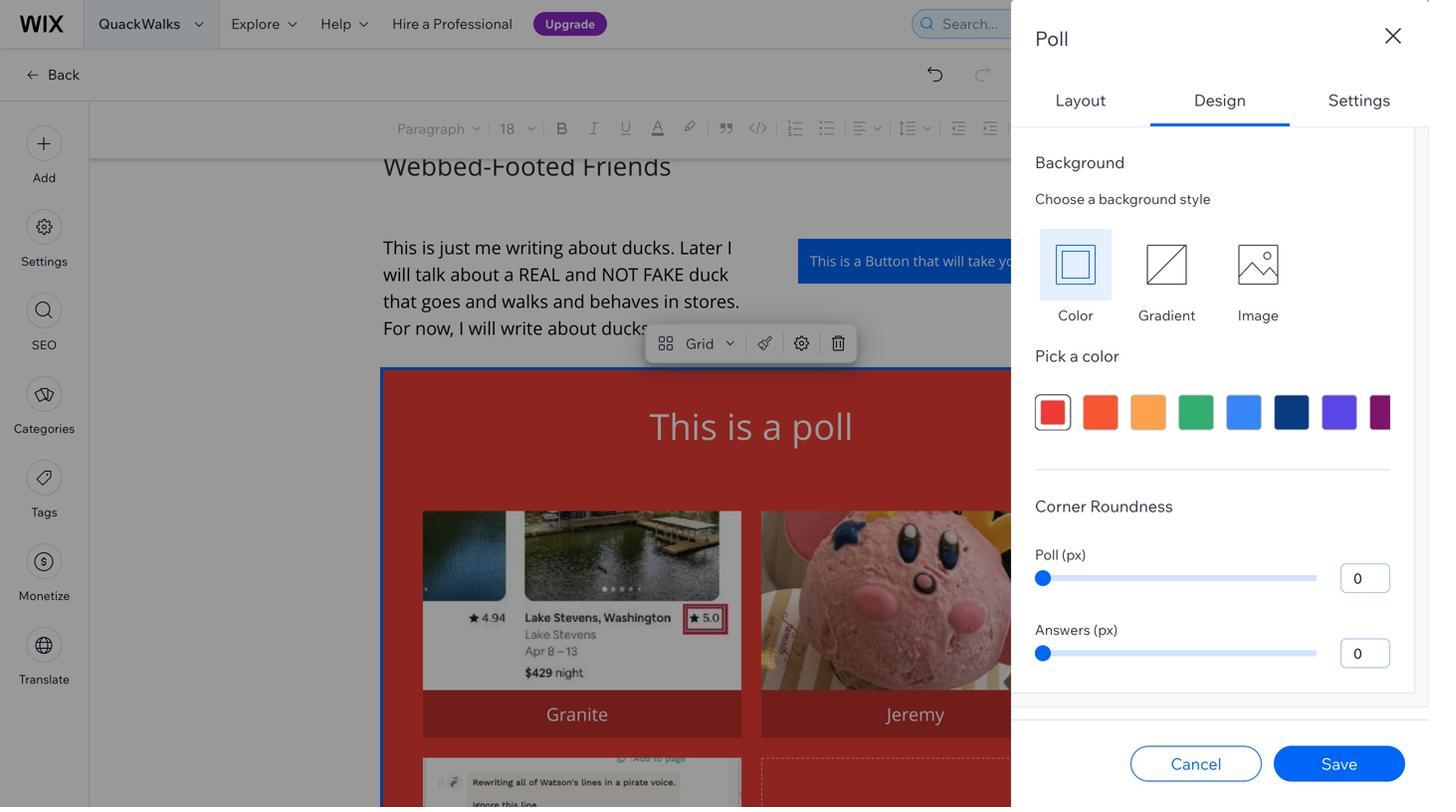 Task type: describe. For each thing, give the bounding box(es) containing it.
background
[[1035, 152, 1125, 172]]

hire a professional
[[392, 15, 513, 32]]

0 horizontal spatial settings button
[[21, 209, 68, 269]]

0 horizontal spatial i
[[459, 316, 464, 340]]

poll for poll
[[1035, 26, 1069, 51]]

this is a button that will take you somewhere button
[[798, 239, 1115, 284]]

poll for poll (px)
[[1035, 546, 1059, 563]]

gradient
[[1139, 307, 1196, 324]]

grid
[[686, 335, 714, 352]]

1 horizontal spatial will
[[469, 316, 496, 340]]

corner roundness
[[1035, 496, 1173, 516]]

that inside the this is just me writing about ducks. later i will talk about a real and not fake duck that goes and walks and behaves in stores. for now, i will write about ducks.
[[383, 289, 417, 313]]

roundness
[[1091, 496, 1173, 516]]

just
[[440, 235, 470, 259]]

upgrade
[[545, 16, 595, 31]]

0 vertical spatial about
[[568, 235, 617, 259]]

real
[[519, 262, 560, 286]]

choose
[[1035, 190, 1085, 208]]

a for pick
[[1070, 346, 1079, 366]]

is for a
[[840, 252, 850, 270]]

take
[[968, 252, 996, 270]]

categories
[[14, 421, 75, 436]]

and right goes
[[465, 289, 497, 313]]

this is a button that will take you somewhere
[[810, 252, 1103, 270]]

write
[[501, 316, 543, 340]]

quackwalks
[[99, 15, 181, 32]]

answers (px)
[[1035, 621, 1118, 639]]

fake
[[643, 262, 684, 286]]

2 vertical spatial about
[[548, 316, 597, 340]]

translate
[[19, 672, 70, 687]]

background
[[1099, 190, 1177, 208]]

notes
[[1346, 121, 1385, 138]]

pick
[[1035, 346, 1067, 366]]

pick a color
[[1035, 346, 1120, 366]]

image
[[1238, 307, 1279, 324]]

corner
[[1035, 496, 1087, 516]]

in
[[664, 289, 679, 313]]

not
[[602, 262, 639, 286]]

notes button
[[1310, 116, 1391, 143]]

1 horizontal spatial settings
[[1329, 90, 1391, 110]]

(px) for poll (px)
[[1062, 546, 1086, 563]]

Add a Catchy Title text field
[[383, 114, 1106, 183]]

paragraph button
[[393, 114, 485, 142]]

grid button
[[650, 330, 742, 357]]

hire a professional link
[[380, 0, 525, 48]]

0 vertical spatial ducks.
[[622, 235, 675, 259]]

and down real
[[553, 289, 585, 313]]

this for this is just me writing about ducks. later i will talk about a real and not fake duck that goes and walks and behaves in stores. for now, i will write about ducks.
[[383, 235, 417, 259]]

explore
[[231, 15, 280, 32]]

behaves
[[590, 289, 659, 313]]

walks
[[502, 289, 548, 313]]

a for choose
[[1088, 190, 1096, 208]]

design button
[[1151, 77, 1290, 126]]

duck
[[689, 262, 729, 286]]

style
[[1180, 190, 1211, 208]]

layout button
[[1011, 77, 1151, 126]]



Task type: locate. For each thing, give the bounding box(es) containing it.
help
[[321, 15, 352, 32]]

monetize button
[[19, 544, 70, 603]]

design
[[1195, 90, 1247, 110]]

1 horizontal spatial this
[[810, 252, 837, 270]]

about right "write" in the top of the page
[[548, 316, 597, 340]]

translate button
[[19, 627, 70, 687]]

monetize
[[19, 588, 70, 603]]

Search... field
[[937, 10, 1156, 38]]

about up not
[[568, 235, 617, 259]]

and left not
[[565, 262, 597, 286]]

(px)
[[1062, 546, 1086, 563], [1094, 621, 1118, 639]]

will left the talk
[[383, 262, 411, 286]]

a inside the this is just me writing about ducks. later i will talk about a real and not fake duck that goes and walks and behaves in stores. for now, i will write about ducks.
[[504, 262, 514, 286]]

menu
[[0, 113, 89, 699]]

1 horizontal spatial settings button
[[1290, 77, 1430, 126]]

cancel button
[[1131, 746, 1262, 782]]

a right 'hire'
[[422, 15, 430, 32]]

0 vertical spatial settings
[[1329, 90, 1391, 110]]

0 horizontal spatial settings
[[21, 254, 68, 269]]

later
[[680, 235, 723, 259]]

will left "write" in the top of the page
[[469, 316, 496, 340]]

a for hire
[[422, 15, 430, 32]]

settings up seo button
[[21, 254, 68, 269]]

will
[[943, 252, 965, 270], [383, 262, 411, 286], [469, 316, 496, 340]]

back button
[[24, 66, 80, 84]]

goes
[[422, 289, 461, 313]]

for
[[383, 316, 411, 340]]

0 vertical spatial (px)
[[1062, 546, 1086, 563]]

1 vertical spatial ducks.
[[601, 316, 655, 340]]

a right pick
[[1070, 346, 1079, 366]]

1 vertical spatial that
[[383, 289, 417, 313]]

ducks. up the fake
[[622, 235, 675, 259]]

1 vertical spatial about
[[450, 262, 499, 286]]

1 vertical spatial settings button
[[21, 209, 68, 269]]

None number field
[[1341, 563, 1391, 593], [1341, 639, 1391, 669], [1341, 563, 1391, 593], [1341, 639, 1391, 669]]

poll inside design tab panel
[[1035, 546, 1059, 563]]

settings button
[[1290, 77, 1430, 126], [21, 209, 68, 269]]

1 poll from the top
[[1035, 26, 1069, 51]]

0 horizontal spatial this
[[383, 235, 417, 259]]

seo
[[32, 337, 57, 352]]

will inside button
[[943, 252, 965, 270]]

back
[[48, 66, 80, 83]]

professional
[[433, 15, 513, 32]]

1 vertical spatial (px)
[[1094, 621, 1118, 639]]

1 horizontal spatial that
[[913, 252, 940, 270]]

1 horizontal spatial (px)
[[1094, 621, 1118, 639]]

0 vertical spatial i
[[727, 235, 732, 259]]

talk
[[415, 262, 446, 286]]

stores.
[[684, 289, 740, 313]]

tags
[[31, 505, 57, 520]]

color
[[1058, 307, 1094, 324]]

that inside the this is a button that will take you somewhere button
[[913, 252, 940, 270]]

a right choose
[[1088, 190, 1096, 208]]

is
[[422, 235, 435, 259], [840, 252, 850, 270]]

this for this is a button that will take you somewhere
[[810, 252, 837, 270]]

tags button
[[26, 460, 62, 520]]

that
[[913, 252, 940, 270], [383, 289, 417, 313]]

this left button
[[810, 252, 837, 270]]

1 vertical spatial i
[[459, 316, 464, 340]]

(px) for answers (px)
[[1094, 621, 1118, 639]]

paragraph
[[397, 120, 465, 137]]

menu containing add
[[0, 113, 89, 699]]

ducks.
[[622, 235, 675, 259], [601, 316, 655, 340]]

poll down corner
[[1035, 546, 1059, 563]]

layout
[[1056, 90, 1106, 110]]

is for just
[[422, 235, 435, 259]]

is left just
[[422, 235, 435, 259]]

that up for
[[383, 289, 417, 313]]

(px) down corner
[[1062, 546, 1086, 563]]

you
[[999, 252, 1023, 270]]

tab list containing layout
[[1011, 77, 1430, 708]]

is inside the this is just me writing about ducks. later i will talk about a real and not fake duck that goes and walks and behaves in stores. for now, i will write about ducks.
[[422, 235, 435, 259]]

2 poll from the top
[[1035, 546, 1059, 563]]

add
[[33, 170, 56, 185]]

this inside button
[[810, 252, 837, 270]]

hire
[[392, 15, 419, 32]]

1 vertical spatial settings
[[21, 254, 68, 269]]

cancel
[[1171, 754, 1222, 774]]

0 vertical spatial that
[[913, 252, 940, 270]]

writing
[[506, 235, 564, 259]]

poll
[[1035, 26, 1069, 51], [1035, 546, 1059, 563]]

categories button
[[14, 376, 75, 436]]

settings up notes
[[1329, 90, 1391, 110]]

tab list
[[1011, 77, 1430, 708]]

(px) right answers
[[1094, 621, 1118, 639]]

list box inside design tab panel
[[1035, 229, 1391, 324]]

answers
[[1035, 621, 1091, 639]]

0 vertical spatial poll
[[1035, 26, 1069, 51]]

save button
[[1274, 746, 1406, 782]]

list box
[[1035, 229, 1391, 324]]

1 vertical spatial poll
[[1035, 546, 1059, 563]]

color
[[1082, 346, 1120, 366]]

poll up layout
[[1035, 26, 1069, 51]]

upgrade button
[[534, 12, 607, 36]]

a left real
[[504, 262, 514, 286]]

is inside button
[[840, 252, 850, 270]]

and
[[565, 262, 597, 286], [465, 289, 497, 313], [553, 289, 585, 313]]

None range field
[[1035, 575, 1317, 581], [1035, 651, 1317, 657], [1035, 575, 1317, 581], [1035, 651, 1317, 657]]

this inside the this is just me writing about ducks. later i will talk about a real and not fake duck that goes and walks and behaves in stores. for now, i will write about ducks.
[[383, 235, 417, 259]]

i
[[727, 235, 732, 259], [459, 316, 464, 340]]

about
[[568, 235, 617, 259], [450, 262, 499, 286], [548, 316, 597, 340]]

button
[[865, 252, 910, 270]]

this is just me writing about ducks. later i will talk about a real and not fake duck that goes and walks and behaves in stores. for now, i will write about ducks.
[[383, 235, 745, 340]]

settings
[[1329, 90, 1391, 110], [21, 254, 68, 269]]

me
[[475, 235, 501, 259]]

a left button
[[854, 252, 862, 270]]

1 horizontal spatial is
[[840, 252, 850, 270]]

0 horizontal spatial is
[[422, 235, 435, 259]]

list box containing color
[[1035, 229, 1391, 324]]

now,
[[415, 316, 454, 340]]

choose a background style
[[1035, 190, 1211, 208]]

0 vertical spatial settings button
[[1290, 77, 1430, 126]]

seo button
[[26, 293, 62, 352]]

add button
[[26, 125, 62, 185]]

about down me
[[450, 262, 499, 286]]

0 horizontal spatial (px)
[[1062, 546, 1086, 563]]

1 horizontal spatial i
[[727, 235, 732, 259]]

ducks. down behaves
[[601, 316, 655, 340]]

save
[[1322, 754, 1358, 774]]

somewhere
[[1027, 252, 1103, 270]]

2 horizontal spatial will
[[943, 252, 965, 270]]

a
[[422, 15, 430, 32], [1088, 190, 1096, 208], [854, 252, 862, 270], [504, 262, 514, 286], [1070, 346, 1079, 366]]

is left button
[[840, 252, 850, 270]]

0 horizontal spatial that
[[383, 289, 417, 313]]

help button
[[309, 0, 380, 48]]

a inside button
[[854, 252, 862, 270]]

this
[[383, 235, 417, 259], [810, 252, 837, 270]]

design tab panel
[[1011, 126, 1430, 708]]

poll (px)
[[1035, 546, 1086, 563]]

will left take
[[943, 252, 965, 270]]

this up the talk
[[383, 235, 417, 259]]

0 horizontal spatial will
[[383, 262, 411, 286]]

i right 'later'
[[727, 235, 732, 259]]

i right now, at the left top of the page
[[459, 316, 464, 340]]

that right button
[[913, 252, 940, 270]]



Task type: vqa. For each thing, say whether or not it's contained in the screenshot.
'traffic' in Set up a Google Business Profile Attract local traffic with a Business Profile and manage it from your site's dashboard.
no



